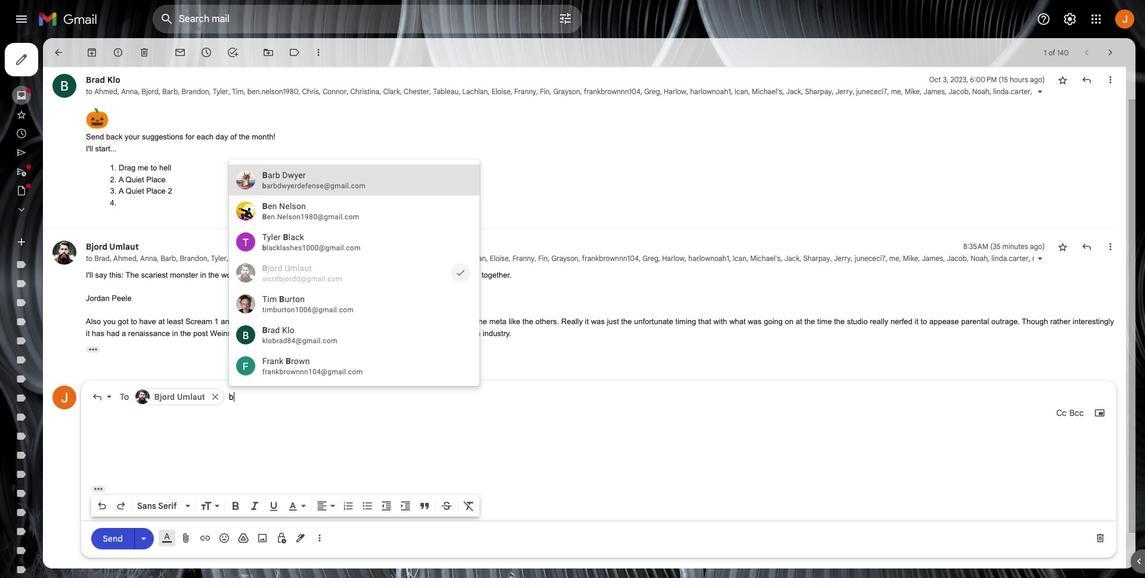 Task type: locate. For each thing, give the bounding box(es) containing it.
klo down report spam image
[[107, 75, 120, 85]]

1 at from the left
[[158, 317, 165, 326]]

None text field
[[229, 387, 1107, 408]]

michael's
[[752, 87, 783, 96], [751, 254, 781, 263]]

what left are at the top of the page
[[316, 271, 332, 280]]

1 horizontal spatial at
[[796, 317, 803, 326]]

chris left connor
[[302, 87, 319, 96]]

None search field
[[153, 5, 582, 33]]

0 vertical spatial linda.carter
[[994, 87, 1031, 96]]

b down 'month!'
[[262, 182, 267, 190]]

is right the world
[[242, 271, 248, 280]]

linda.carter
[[994, 87, 1031, 96], [992, 254, 1029, 263]]

i'll say this: the scariest monster in the world is human beings and what we are capable of, especially when we get together.
[[86, 271, 512, 280]]

behaviour
[[411, 329, 445, 338]]

umlaut up sicritbjordd@gmail.com at the top left
[[285, 264, 312, 273]]

2
[[168, 187, 172, 196], [236, 317, 240, 326]]

1 vertical spatial michael's
[[751, 254, 781, 263]]

the right time
[[834, 317, 845, 326]]

and up the weinsten
[[221, 317, 234, 326]]

bjord up say
[[86, 242, 107, 252]]

0 vertical spatial barb
[[162, 87, 178, 96]]

0 vertical spatial greg
[[645, 87, 660, 96]]

1 vertical spatial tyler
[[262, 233, 281, 242]]

for down there.
[[258, 329, 267, 338]]

0 horizontal spatial of
[[230, 132, 237, 141]]

not starred checkbox up mariaaawilliams
[[1057, 241, 1069, 253]]

1 horizontal spatial of
[[310, 329, 317, 338]]

1 vertical spatial barb
[[161, 254, 176, 263]]

0 horizontal spatial what
[[316, 271, 332, 280]]

0 vertical spatial junececi7
[[857, 87, 888, 96]]

2 ago) from the top
[[1030, 242, 1045, 251]]

is
[[242, 271, 248, 280], [413, 317, 418, 326]]

fin
[[540, 87, 550, 96], [539, 254, 548, 263]]

0 horizontal spatial 2
[[168, 187, 172, 196]]

formatting options toolbar
[[91, 496, 480, 517]]

times
[[319, 329, 338, 338]]

to link
[[120, 392, 129, 403]]

lachlan up get
[[461, 254, 486, 263]]

list
[[41, 62, 1146, 567]]

post
[[193, 329, 208, 338]]

lack
[[289, 233, 304, 242]]

it right nerfed
[[915, 317, 919, 326]]

on
[[466, 317, 474, 326], [785, 317, 794, 326]]

could
[[288, 317, 306, 326]]

at left time
[[796, 317, 803, 326]]

b
[[262, 182, 267, 190], [262, 244, 267, 252]]

send inside send back your suggestions for each day of the month! i'll start...
[[86, 132, 104, 141]]

me inside drag me to hell a quiet place a quiet place 2
[[138, 163, 148, 172]]

bjord down delete image at the left of page
[[142, 87, 159, 96]]

ago)
[[1030, 75, 1045, 84], [1030, 242, 1045, 251]]

list box containing b
[[229, 165, 480, 382]]

bjord umlaut left press delete to remove this chip element
[[154, 393, 205, 402]]

1 b from the top
[[262, 182, 267, 190]]

a
[[119, 175, 123, 184], [119, 187, 123, 196]]

hell
[[159, 163, 171, 172]]

brandon up monster
[[180, 254, 207, 263]]

klo inside b rad klo klobrad84@gmail.com
[[282, 326, 295, 335]]

chris for anna
[[300, 254, 317, 263]]

brandon down snooze image
[[182, 87, 209, 96]]

i'll left start...
[[86, 144, 93, 153]]

industry.
[[483, 329, 512, 338]]

1 vertical spatial tim
[[230, 254, 242, 263]]

we left are at the top of the page
[[334, 271, 344, 280]]

tyler
[[213, 87, 228, 96], [262, 233, 281, 242], [211, 254, 227, 263]]

chris down 'lacklashes1000@gmail.com'
[[300, 254, 317, 263]]

lachlan
[[462, 87, 488, 96], [461, 254, 486, 263]]

1 horizontal spatial and
[[301, 271, 314, 280]]

2 horizontal spatial umlaut
[[285, 264, 312, 273]]

0 vertical spatial frankbrownnn104
[[584, 87, 641, 96]]

frankbrownnn104
[[584, 87, 641, 96], [582, 254, 639, 263]]

ben.nelson1980 up jord
[[246, 254, 297, 263]]

for inside also you got to have at least scream 1 and 2 in there. you could skip scream 3 cause that one is less focused on the meta like the others. really it was just the unfortunate timing that with what was going on at the time the studio really nerfed it to appease parental outrage. though rather interestingly it has had a renaissance in the post weinsten era for the number of times it calls out predatory behaviour in the film industry.
[[258, 329, 267, 338]]

0 horizontal spatial in
[[200, 271, 206, 280]]

1 vertical spatial is
[[413, 317, 418, 326]]

0 vertical spatial 1
[[1045, 48, 1047, 57]]

together.
[[482, 271, 512, 280]]

to inside drag me to hell a quiet place a quiet place 2
[[151, 163, 157, 172]]

0 vertical spatial is
[[242, 271, 248, 280]]

the right just
[[621, 317, 632, 326]]

noah down 6:00 pm
[[973, 87, 990, 96]]

umlaut up this: at the left top
[[109, 242, 139, 252]]

en
[[268, 202, 277, 211]]

in up era
[[242, 317, 248, 326]]

ahmed
[[94, 87, 118, 96], [113, 254, 137, 263]]

chris
[[302, 87, 319, 96], [300, 254, 317, 263]]

0 vertical spatial show trimmed content image
[[86, 347, 100, 353]]

1 horizontal spatial 2
[[236, 317, 240, 326]]

jerry
[[836, 87, 853, 96], [834, 254, 851, 263]]

1 vertical spatial place
[[146, 187, 166, 196]]

of right the day
[[230, 132, 237, 141]]

out
[[363, 329, 374, 338]]

Search mail text field
[[179, 13, 525, 25]]

0 horizontal spatial was
[[591, 317, 605, 326]]

0 vertical spatial jack
[[786, 87, 802, 96]]

at left least
[[158, 317, 165, 326]]

2 b from the top
[[262, 244, 267, 252]]

snooze image
[[200, 47, 212, 58]]

option
[[229, 258, 480, 289]]

show trimmed content image up "undo ‪(⌘z)‬" image
[[91, 486, 106, 493]]

on right going
[[785, 317, 794, 326]]

1 vertical spatial greg
[[643, 254, 659, 263]]

1 horizontal spatial in
[[242, 317, 248, 326]]

tyler left lack
[[262, 233, 281, 242]]

barb down mark as unread image
[[162, 87, 178, 96]]

0 vertical spatial bjord umlaut
[[86, 242, 139, 252]]

tableau right "chester"
[[433, 87, 459, 96]]

that up predatory
[[383, 317, 396, 326]]

tim up the world
[[230, 254, 242, 263]]

bjord umlaut
[[86, 242, 139, 252], [154, 393, 205, 402]]

0 vertical spatial for
[[186, 132, 195, 141]]

rather
[[1051, 317, 1071, 326]]

klo
[[107, 75, 120, 85], [282, 326, 295, 335]]

(35
[[991, 242, 1001, 251]]

2 not starred checkbox from the top
[[1057, 241, 1069, 253]]

2 down hell
[[168, 187, 172, 196]]

linda.carter down hours on the right of page
[[994, 87, 1031, 96]]

bold ‪(⌘b)‬ image
[[230, 501, 242, 513]]

the left post
[[180, 329, 191, 338]]

ahmed up the
[[113, 254, 137, 263]]

cc bcc
[[1057, 408, 1084, 419]]

sans serif option
[[135, 501, 183, 513]]

tim up there.
[[262, 295, 277, 304]]

to left hell
[[151, 163, 157, 172]]

0 horizontal spatial scream
[[186, 317, 212, 326]]

we left get
[[457, 271, 467, 280]]

more image
[[313, 47, 325, 58]]

8:35 am
[[964, 242, 989, 251]]

b up human
[[262, 244, 267, 252]]

1 vertical spatial quiet
[[126, 187, 144, 196]]

send inside button
[[103, 534, 123, 544]]

1 not starred checkbox from the top
[[1057, 74, 1069, 86]]

and right the beings
[[301, 271, 314, 280]]

archive image
[[86, 47, 98, 58]]

older image
[[1105, 47, 1117, 58]]

tyler down the add to tasks icon
[[213, 87, 228, 96]]

2 horizontal spatial of
[[1049, 48, 1056, 57]]

time
[[818, 317, 832, 326]]

1 vertical spatial umlaut
[[285, 264, 312, 273]]

and
[[301, 271, 314, 280], [221, 317, 234, 326]]

drag me to hell a quiet place a quiet place 2
[[119, 163, 172, 196]]

interestingly
[[1073, 317, 1115, 326]]

1 vertical spatial klo
[[282, 326, 295, 335]]

for left each
[[186, 132, 195, 141]]

to
[[120, 392, 129, 403]]

1 vertical spatial fin
[[539, 254, 548, 263]]

tableau up the when
[[432, 254, 457, 263]]

minutes
[[1003, 242, 1029, 251]]

that left with
[[699, 317, 712, 326]]

i'll
[[86, 144, 93, 153], [86, 271, 93, 280]]

send up start...
[[86, 132, 104, 141]]

bjord right 'to' link
[[154, 393, 175, 402]]

mike
[[905, 87, 920, 96], [903, 254, 919, 263]]

the down you
[[269, 329, 280, 338]]

2 a from the top
[[119, 187, 123, 196]]

show trimmed content image down has
[[86, 347, 100, 353]]

of down "skip"
[[310, 329, 317, 338]]

1 vertical spatial and
[[221, 317, 234, 326]]

1 vertical spatial b
[[262, 244, 267, 252]]

like
[[509, 317, 521, 326]]

send left more send options 'icon'
[[103, 534, 123, 544]]

. already selected element
[[451, 264, 470, 283]]

tim for bjord
[[232, 87, 244, 96]]

list box
[[229, 165, 480, 382]]

b inside b arb dwyer b arbdwyerdefense@gmail.com
[[262, 182, 267, 190]]

was left just
[[591, 317, 605, 326]]

grayson
[[554, 87, 580, 96], [552, 254, 579, 263]]

of left "140"
[[1049, 48, 1056, 57]]

what right with
[[730, 317, 746, 326]]

barb for anna
[[161, 254, 176, 263]]

more send options image
[[138, 533, 150, 545]]

1 vertical spatial chris
[[300, 254, 317, 263]]

2 was from the left
[[748, 317, 762, 326]]

hours
[[1010, 75, 1029, 84]]

0 horizontal spatial at
[[158, 317, 165, 326]]

mariaaawilliams
[[1033, 254, 1084, 263]]

is right one
[[413, 317, 418, 326]]

Not starred checkbox
[[1057, 74, 1069, 86], [1057, 241, 1069, 253]]

jacob down 2023,
[[949, 87, 969, 96]]

in down focused
[[448, 329, 454, 338]]

scream
[[186, 317, 212, 326], [324, 317, 351, 326]]

this:
[[109, 271, 124, 280]]

b inside tyler b lack b lacklashes1000@gmail.com
[[262, 244, 267, 252]]

the up film
[[477, 317, 487, 326]]

i'll left say
[[86, 271, 93, 280]]

to up jordan on the bottom left of the page
[[86, 254, 93, 263]]

0 vertical spatial not starred checkbox
[[1057, 74, 1069, 86]]

redo ‪(⌘y)‬ image
[[115, 501, 127, 513]]

0 vertical spatial tim
[[232, 87, 244, 96]]

1 horizontal spatial 1
[[1045, 48, 1047, 57]]

we
[[334, 271, 344, 280], [457, 271, 467, 280]]

human
[[250, 271, 273, 280]]

jacob down 8:35 am
[[947, 254, 967, 263]]

1 vertical spatial i'll
[[86, 271, 93, 280]]

b for b
[[262, 182, 267, 190]]

junececi7
[[857, 87, 888, 96], [855, 254, 886, 263]]

bcc
[[1070, 408, 1084, 419]]

tim down the add to tasks icon
[[232, 87, 244, 96]]

frank
[[262, 357, 284, 366]]

bjord
[[142, 87, 159, 96], [86, 242, 107, 252], [154, 393, 175, 402]]

the left 'month!'
[[239, 132, 250, 141]]

1 horizontal spatial that
[[699, 317, 712, 326]]

peele
[[112, 294, 132, 303]]

brad up say
[[94, 254, 110, 263]]

0 vertical spatial bjord
[[142, 87, 159, 96]]

mark as unread image
[[174, 47, 186, 58]]

0 vertical spatial lachlan
[[462, 87, 488, 96]]

the left time
[[805, 317, 815, 326]]

1 horizontal spatial what
[[730, 317, 746, 326]]

0 vertical spatial b
[[262, 182, 267, 190]]

1 vertical spatial anna
[[140, 254, 157, 263]]

indent less ‪(⌘[)‬ image
[[381, 501, 393, 513]]

linda.carter down minutes
[[992, 254, 1029, 263]]

0 vertical spatial 2
[[168, 187, 172, 196]]

scream up post
[[186, 317, 212, 326]]

0 horizontal spatial we
[[334, 271, 344, 280]]

attach files image
[[180, 533, 192, 545]]

support image
[[1037, 12, 1051, 26]]

monster
[[170, 271, 198, 280]]

1 horizontal spatial bjord umlaut
[[154, 393, 205, 402]]

say
[[95, 271, 107, 280]]

1 vertical spatial ago)
[[1030, 242, 1045, 251]]

tyler for anna
[[211, 254, 227, 263]]

ahmed down brad klo
[[94, 87, 118, 96]]

show trimmed content image
[[86, 347, 100, 353], [91, 486, 106, 493]]

was
[[591, 317, 605, 326], [748, 317, 762, 326]]

what
[[316, 271, 332, 280], [730, 317, 746, 326]]

to down brad klo
[[86, 87, 93, 96]]

brad down archive image
[[86, 75, 105, 85]]

lacklashes1000@gmail.com
[[267, 244, 361, 252]]

lachlan right "chester"
[[462, 87, 488, 96]]

1 left "140"
[[1045, 48, 1047, 57]]

1 vertical spatial 2
[[236, 317, 240, 326]]

was left going
[[748, 317, 762, 326]]

0 vertical spatial anna
[[121, 87, 138, 96]]

barb up scariest
[[161, 254, 176, 263]]

connor
[[323, 87, 347, 96]]

2 at from the left
[[796, 317, 803, 326]]

ben.nelson1980
[[247, 87, 298, 96], [246, 254, 297, 263]]

1 i'll from the top
[[86, 144, 93, 153]]

to brad , ahmed , anna , barb , brandon , tyler , tim , ben.nelson1980 , chris
[[86, 254, 317, 263]]

1 quiet from the top
[[126, 175, 144, 184]]

0 vertical spatial ben.nelson1980
[[247, 87, 298, 96]]

0 horizontal spatial that
[[383, 317, 396, 326]]

tyler up the world
[[211, 254, 227, 263]]

2 that from the left
[[699, 317, 712, 326]]

not starred checkbox down "140"
[[1057, 74, 1069, 86]]

2 vertical spatial in
[[448, 329, 454, 338]]

1 vertical spatial a
[[119, 187, 123, 196]]

1 horizontal spatial was
[[748, 317, 762, 326]]

noah down 8:35 am
[[971, 254, 988, 263]]

0 vertical spatial place
[[146, 175, 166, 184]]

1 horizontal spatial umlaut
[[177, 393, 205, 402]]

umlaut inside b jord umlaut sicritbjordd@gmail.com
[[285, 264, 312, 273]]

2 place from the top
[[146, 187, 166, 196]]

the right like
[[523, 317, 533, 326]]

en.nelson1980@gmail.com
[[267, 213, 359, 221]]

klo right the rad
[[282, 326, 295, 335]]

on up film
[[466, 317, 474, 326]]

list containing brad klo
[[41, 62, 1146, 567]]

2 quiet from the top
[[126, 187, 144, 196]]

insert emoji ‪(⌘⇧2)‬ image
[[218, 533, 230, 545]]

just
[[607, 317, 619, 326]]

0 horizontal spatial and
[[221, 317, 234, 326]]

1 horizontal spatial we
[[457, 271, 467, 280]]

1 vertical spatial frankbrownnn104
[[582, 254, 639, 263]]

ben.nelson1980 down move to icon
[[247, 87, 298, 96]]

sharpay
[[805, 87, 832, 96], [804, 254, 831, 263]]

2 vertical spatial of
[[310, 329, 317, 338]]

cc link
[[1057, 408, 1067, 419]]

1 horizontal spatial klo
[[282, 326, 295, 335]]

and inside also you got to have at least scream 1 and 2 in there. you could skip scream 3 cause that one is less focused on the meta like the others. really it was just the unfortunate timing that with what was going on at the time the studio really nerfed it to appease parental outrage. though rather interestingly it has had a renaissance in the post weinsten era for the number of times it calls out predatory behaviour in the film industry.
[[221, 317, 234, 326]]

2 inside also you got to have at least scream 1 and 2 in there. you could skip scream 3 cause that one is less focused on the meta like the others. really it was just the unfortunate timing that with what was going on at the time the studio really nerfed it to appease parental outrage. though rather interestingly it has had a renaissance in the post weinsten era for the number of times it calls out predatory behaviour in the film industry.
[[236, 317, 240, 326]]

it right really
[[585, 317, 589, 326]]

for inside send back your suggestions for each day of the month! i'll start...
[[186, 132, 195, 141]]

1 scream from the left
[[186, 317, 212, 326]]

franny
[[515, 87, 537, 96], [513, 254, 535, 263]]

0 horizontal spatial is
[[242, 271, 248, 280]]

1 vertical spatial ahmed
[[113, 254, 137, 263]]

ago) right minutes
[[1030, 242, 1045, 251]]

1 place from the top
[[146, 175, 166, 184]]

discard draft ‪(⌘⇧d)‬ image
[[1095, 533, 1107, 545]]

2 vertical spatial umlaut
[[177, 393, 205, 402]]

navigation
[[0, 38, 143, 579]]

scream up times
[[324, 317, 351, 326]]

bjord umlaut up this: at the left top
[[86, 242, 139, 252]]

ago) up show details image
[[1030, 75, 1045, 84]]

in
[[200, 271, 206, 280], [242, 317, 248, 326], [448, 329, 454, 338]]

b inside b rad klo klobrad84@gmail.com
[[262, 326, 268, 335]]

gmail image
[[38, 7, 103, 31]]

1 vertical spatial send
[[103, 534, 123, 544]]

the left film
[[456, 329, 466, 338]]

b en nelson b en.nelson1980@gmail.com
[[262, 202, 359, 221]]

really
[[870, 317, 889, 326]]

settings image
[[1063, 12, 1078, 26]]

1 horizontal spatial is
[[413, 317, 418, 326]]

1 vertical spatial jack
[[785, 254, 800, 263]]

0 vertical spatial chris
[[302, 87, 319, 96]]

each
[[197, 132, 214, 141]]

in down to brad , ahmed , anna , barb , brandon , tyler , tim , ben.nelson1980 , chris on the left top of page
[[200, 271, 206, 280]]

umlaut inside search field list box
[[177, 393, 205, 402]]

1 ago) from the top
[[1030, 75, 1045, 84]]

0 vertical spatial tyler
[[213, 87, 228, 96]]

b inside frank b rown frankbrownnn104@gmail.com
[[286, 357, 291, 366]]

bulleted list ‪(⌘⇧8)‬ image
[[362, 501, 374, 513]]

1 up the weinsten
[[214, 317, 219, 326]]

start...
[[95, 144, 117, 153]]

6:00 pm
[[971, 75, 997, 84]]

insert photo image
[[257, 533, 268, 545]]

2 vertical spatial tyler
[[211, 254, 227, 263]]

2 up the weinsten
[[236, 317, 240, 326]]

umlaut left press delete to remove this chip element
[[177, 393, 205, 402]]

1 a from the top
[[119, 175, 123, 184]]

0 vertical spatial i'll
[[86, 144, 93, 153]]

8:35 am (35 minutes ago) cell
[[964, 241, 1045, 253]]

anna up scariest
[[140, 254, 157, 263]]



Task type: vqa. For each thing, say whether or not it's contained in the screenshot.
what inside the THE ALSO YOU GOT TO HAVE AT LEAST SCREAM 1 AND 2 IN THERE. YOU COULD SKIP SCREAM 3 CAUSE THAT ONE IS LESS FOCUSED ON THE META LIKE THE OTHERS. REALLY IT WAS JUST THE UNFORTUNATE TIMING THAT WITH WHAT WAS GOING ON AT THE TIME THE STUDIO REALLY NERFED IT TO APPEASE PARENTAL OUTRAGE. THOUGH RATHER INTERESTINGLY IT HAS HAD A RENAISSANCE IN THE POST WEINSTEN ERA FOR THE NUMBER OF TIMES IT CALLS OUT PREDATORY BEHAVIOUR IN THE FILM INDUSTRY.
yes



Task type: describe. For each thing, give the bounding box(es) containing it.
1 vertical spatial jerry
[[834, 254, 851, 263]]

predatory
[[376, 329, 409, 338]]

option containing b
[[229, 258, 480, 289]]

more options image
[[316, 533, 323, 545]]

clark
[[383, 87, 400, 96]]

1 vertical spatial linda.carter
[[992, 254, 1029, 263]]

had
[[107, 329, 120, 338]]

type of response image
[[91, 391, 103, 403]]

least
[[167, 317, 183, 326]]

renaissance in
[[128, 329, 178, 338]]

brandon for bjord
[[182, 87, 209, 96]]

search mail image
[[156, 8, 178, 30]]

1 vertical spatial junececi7
[[855, 254, 886, 263]]

frank b rown frankbrownnn104@gmail.com
[[262, 357, 363, 376]]

insert files using drive image
[[237, 533, 249, 545]]

studio
[[847, 317, 868, 326]]

jord
[[268, 264, 283, 273]]

b jord umlaut sicritbjordd@gmail.com
[[262, 264, 342, 283]]

0 horizontal spatial bjord umlaut
[[86, 242, 139, 252]]

arb
[[268, 171, 280, 180]]

1 vertical spatial grayson
[[552, 254, 579, 263]]

bcc link
[[1070, 408, 1084, 419]]

1 vertical spatial harlow
[[662, 254, 685, 263]]

i'll inside send back your suggestions for each day of the month! i'll start...
[[86, 144, 93, 153]]

arbdwyerdefense@gmail.com
[[267, 182, 366, 190]]

oct 3, 2023, 6:00 pm (15 hours ago) cell
[[930, 74, 1045, 86]]

1 vertical spatial lachlan
[[461, 254, 486, 263]]

advanced search options image
[[554, 7, 578, 30]]

2 i'll from the top
[[86, 271, 93, 280]]

cause
[[360, 317, 380, 326]]

0 horizontal spatial anna
[[121, 87, 138, 96]]

none text field inside list
[[229, 387, 1107, 408]]

oct
[[930, 75, 941, 84]]

urton
[[285, 295, 305, 304]]

0 vertical spatial michael's
[[752, 87, 783, 96]]

also you got to have at least scream 1 and 2 in there. you could skip scream 3 cause that one is less focused on the meta like the others. really it was just the unfortunate timing that with what was going on at the time the studio really nerfed it to appease parental outrage. though rather interestingly it has had a renaissance in the post weinsten era for the number of times it calls out predatory behaviour in the film industry.
[[86, 317, 1115, 338]]

you got
[[103, 317, 129, 326]]

quote ‪(⌘⇧9)‬ image
[[419, 501, 431, 513]]

1 vertical spatial franny
[[513, 254, 535, 263]]

it left calls
[[340, 329, 344, 338]]

1 vertical spatial bjord
[[86, 242, 107, 252]]

chris for bjord
[[302, 87, 319, 96]]

2 horizontal spatial in
[[448, 329, 454, 338]]

2023,
[[951, 75, 969, 84]]

unfortunate
[[634, 317, 674, 326]]

3
[[353, 317, 358, 326]]

1 we from the left
[[334, 271, 344, 280]]

italic ‪(⌘i)‬ image
[[249, 501, 261, 513]]

0 vertical spatial and
[[301, 271, 314, 280]]

calls
[[346, 329, 361, 338]]

0 horizontal spatial umlaut
[[109, 242, 139, 252]]

suggestions
[[142, 132, 183, 141]]

the left the world
[[208, 271, 219, 280]]

drag
[[119, 163, 136, 172]]

nelson
[[279, 202, 306, 211]]

really
[[562, 317, 583, 326]]

tyler for bjord
[[213, 87, 228, 96]]

1 inside also you got to have at least scream 1 and 2 in there. you could skip scream 3 cause that one is less focused on the meta like the others. really it was just the unfortunate timing that with what was going on at the time the studio really nerfed it to appease parental outrage. though rather interestingly it has had a renaissance in the post weinsten era for the number of times it calls out predatory behaviour in the film industry.
[[214, 317, 219, 326]]

b arb dwyer b arbdwyerdefense@gmail.com
[[262, 171, 366, 190]]

underline ‪(⌘u)‬ image
[[268, 501, 280, 513]]

barb for bjord
[[162, 87, 178, 96]]

dwyer
[[282, 171, 306, 180]]

tyler inside tyler b lack b lacklashes1000@gmail.com
[[262, 233, 281, 242]]

b inside b jord umlaut sicritbjordd@gmail.com
[[262, 264, 268, 273]]

0 vertical spatial tableau
[[433, 87, 459, 96]]

b inside b arb dwyer b arbdwyerdefense@gmail.com
[[262, 171, 268, 180]]

day
[[216, 132, 228, 141]]

press delete to remove this chip image
[[210, 392, 221, 403]]

outrage.
[[992, 317, 1020, 326]]

insert link ‪(⌘k)‬ image
[[199, 533, 211, 545]]

0 vertical spatial harlownoah1
[[690, 87, 731, 96]]

not starred image
[[1057, 74, 1069, 86]]

delete image
[[138, 47, 150, 58]]

0 vertical spatial brad
[[86, 75, 105, 85]]

0 vertical spatial fin
[[540, 87, 550, 96]]

there.
[[251, 317, 270, 326]]

jordan peele
[[86, 294, 132, 303]]

0 vertical spatial in
[[200, 271, 206, 280]]

tim for anna
[[230, 254, 242, 263]]

jordan
[[86, 294, 110, 303]]

frankbrownnn104@gmail.com
[[262, 368, 363, 376]]

rad
[[268, 326, 280, 335]]

sicritbjordd@gmail.com
[[262, 275, 342, 283]]

2 scream from the left
[[324, 317, 351, 326]]

8:35 am (35 minutes ago)
[[964, 242, 1045, 251]]

1 vertical spatial jacob
[[947, 254, 967, 263]]

send button
[[91, 528, 134, 550]]

sans
[[137, 501, 156, 512]]

search field list box
[[132, 387, 1107, 408]]

back
[[106, 132, 123, 141]]

2 on from the left
[[785, 317, 794, 326]]

indent more ‪(⌘])‬ image
[[400, 501, 412, 513]]

sans serif
[[137, 501, 177, 512]]

focused
[[436, 317, 464, 326]]

0 vertical spatial jacob
[[949, 87, 969, 96]]

get
[[469, 271, 480, 280]]

send for send
[[103, 534, 123, 544]]

0 vertical spatial eloise
[[492, 87, 511, 96]]

labels image
[[289, 47, 301, 58]]

1 vertical spatial james
[[922, 254, 944, 263]]

your
[[125, 132, 140, 141]]

show details image
[[1037, 88, 1044, 95]]

report spam image
[[112, 47, 124, 58]]

0 vertical spatial what
[[316, 271, 332, 280]]

strikethrough ‪(⌘⇧x)‬ image
[[441, 501, 453, 513]]

🎃 image
[[86, 107, 109, 130]]

1 vertical spatial brad
[[94, 254, 110, 263]]

1 vertical spatial noah
[[971, 254, 988, 263]]

world
[[221, 271, 240, 280]]

appease
[[930, 317, 959, 326]]

is inside also you got to have at least scream 1 and 2 in there. you could skip scream 3 cause that one is less focused on the meta like the others. really it was just the unfortunate timing that with what was going on at the time the studio really nerfed it to appease parental outrage. though rather interestingly it has had a renaissance in the post weinsten era for the number of times it calls out predatory behaviour in the film industry.
[[413, 317, 418, 326]]

tyler b lack b lacklashes1000@gmail.com
[[262, 233, 361, 252]]

0 vertical spatial james
[[924, 87, 945, 96]]

the
[[126, 271, 139, 280]]

press delete to remove this chip element
[[210, 392, 221, 403]]

1 vertical spatial harlownoah1
[[689, 254, 730, 263]]

undo ‪(⌘z)‬ image
[[96, 501, 108, 513]]

ben.nelson1980 for anna
[[246, 254, 297, 263]]

it left has
[[86, 329, 90, 338]]

0 vertical spatial noah
[[973, 87, 990, 96]]

with
[[714, 317, 727, 326]]

ben.nelson1980 for bjord
[[247, 87, 298, 96]]

number
[[282, 329, 308, 338]]

nerfed
[[891, 317, 913, 326]]

skip
[[308, 317, 322, 326]]

month!
[[252, 132, 276, 141]]

though
[[1022, 317, 1049, 326]]

to left appease
[[921, 317, 928, 326]]

not starred checkbox for umlaut
[[1057, 241, 1069, 253]]

1 vertical spatial ican
[[733, 254, 747, 263]]

has
[[92, 329, 104, 338]]

1 vertical spatial sharpay
[[804, 254, 831, 263]]

christina
[[350, 87, 380, 96]]

1 on from the left
[[466, 317, 474, 326]]

1 vertical spatial mike
[[903, 254, 919, 263]]

main menu image
[[14, 12, 29, 26]]

1 was from the left
[[591, 317, 605, 326]]

b for tyler
[[262, 244, 267, 252]]

. already selected image
[[455, 268, 466, 279]]

serif
[[158, 501, 177, 512]]

oct 3, 2023, 6:00 pm (15 hours ago)
[[930, 75, 1045, 84]]

rown
[[291, 357, 310, 366]]

1 vertical spatial show trimmed content image
[[91, 486, 106, 493]]

tim inside tim b urton timburton1006@gmail.com
[[262, 295, 277, 304]]

0 horizontal spatial klo
[[107, 75, 120, 85]]

move to image
[[263, 47, 274, 58]]

not starred checkbox for klo
[[1057, 74, 1069, 86]]

chester
[[404, 87, 430, 96]]

remove formatting ‪(⌘\)‬ image
[[463, 501, 475, 513]]

0 vertical spatial harlow
[[664, 87, 687, 96]]

ago) inside "cell"
[[1030, 242, 1045, 251]]

you
[[272, 317, 286, 326]]

have
[[139, 317, 156, 326]]

of inside also you got to have at least scream 1 and 2 in there. you could skip scream 3 cause that one is less focused on the meta like the others. really it was just the unfortunate timing that with what was going on at the time the studio really nerfed it to appease parental outrage. though rather interestingly it has had a renaissance in the post weinsten era for the number of times it calls out predatory behaviour in the film industry.
[[310, 329, 317, 338]]

numbered list ‪(⌘⇧7)‬ image
[[342, 501, 354, 513]]

are
[[346, 271, 358, 280]]

0 vertical spatial ican
[[735, 87, 749, 96]]

what inside also you got to have at least scream 1 and 2 in there. you could skip scream 3 cause that one is less focused on the meta like the others. really it was just the unfortunate timing that with what was going on at the time the studio really nerfed it to appease parental outrage. though rather interestingly it has had a renaissance in the post weinsten era for the number of times it calls out predatory behaviour in the film industry.
[[730, 317, 746, 326]]

brandon for anna
[[180, 254, 207, 263]]

0 vertical spatial sharpay
[[805, 87, 832, 96]]

b inside tyler b lack b lacklashes1000@gmail.com
[[283, 233, 289, 242]]

to left the have
[[131, 317, 137, 326]]

meta
[[490, 317, 507, 326]]

send back your suggestions for each day of the month! i'll start...
[[86, 132, 276, 153]]

2 inside drag me to hell a quiet place a quiet place 2
[[168, 187, 172, 196]]

tim b urton timburton1006@gmail.com
[[262, 295, 354, 314]]

0 vertical spatial jerry
[[836, 87, 853, 96]]

send for send back your suggestions for each day of the month! i'll start...
[[86, 132, 104, 141]]

0 vertical spatial franny
[[515, 87, 537, 96]]

1 vertical spatial eloise
[[490, 254, 509, 263]]

cc
[[1057, 408, 1067, 419]]

add to tasks image
[[227, 47, 239, 58]]

ago) inside cell
[[1030, 75, 1045, 84]]

1 vertical spatial tableau
[[432, 254, 457, 263]]

when
[[436, 271, 455, 280]]

2 vertical spatial me
[[890, 254, 900, 263]]

to ahmed , anna , bjord , barb , brandon , tyler , tim , ben.nelson1980 , chris , connor , christina , clark , chester , tableau , lachlan , eloise , franny , fin , grayson , frankbrownnn104 , greg , harlow , harlownoah1 , ican , michael's , jack , sharpay , jerry , junececi7 , me , mike , james , jacob , noah , linda.carter ,
[[86, 87, 1035, 96]]

bjord inside search field list box
[[154, 393, 175, 402]]

2 we from the left
[[457, 271, 467, 280]]

0 vertical spatial grayson
[[554, 87, 580, 96]]

toggle confidential mode image
[[276, 533, 288, 545]]

0 vertical spatial ahmed
[[94, 87, 118, 96]]

tableau , lachlan , eloise , franny , fin , grayson , frankbrownnn104 , greg , harlow , harlownoah1 , ican , michael's , jack , sharpay , jerry , junececi7 , me , mike , james , jacob , noah , linda.carter , mariaaawilliams
[[432, 254, 1084, 263]]

of inside send back your suggestions for each day of the month! i'll start...
[[230, 132, 237, 141]]

(15
[[999, 75, 1008, 84]]

timing
[[676, 317, 696, 326]]

b rad klo klobrad84@gmail.com
[[262, 326, 338, 345]]

insert signature image
[[295, 533, 307, 545]]

1 vertical spatial in
[[242, 317, 248, 326]]

era
[[244, 329, 256, 338]]

film
[[469, 329, 481, 338]]

beings
[[276, 271, 299, 280]]

others.
[[536, 317, 559, 326]]

b inside tim b urton timburton1006@gmail.com
[[279, 295, 285, 304]]

bjord umlaut inside search field list box
[[154, 393, 205, 402]]

0 vertical spatial mike
[[905, 87, 920, 96]]

back to inbox image
[[53, 47, 64, 58]]

the inside send back your suggestions for each day of the month! i'll start...
[[239, 132, 250, 141]]

0 vertical spatial me
[[891, 87, 901, 96]]

1 that from the left
[[383, 317, 396, 326]]

1 horizontal spatial anna
[[140, 254, 157, 263]]

of,
[[389, 271, 398, 280]]



